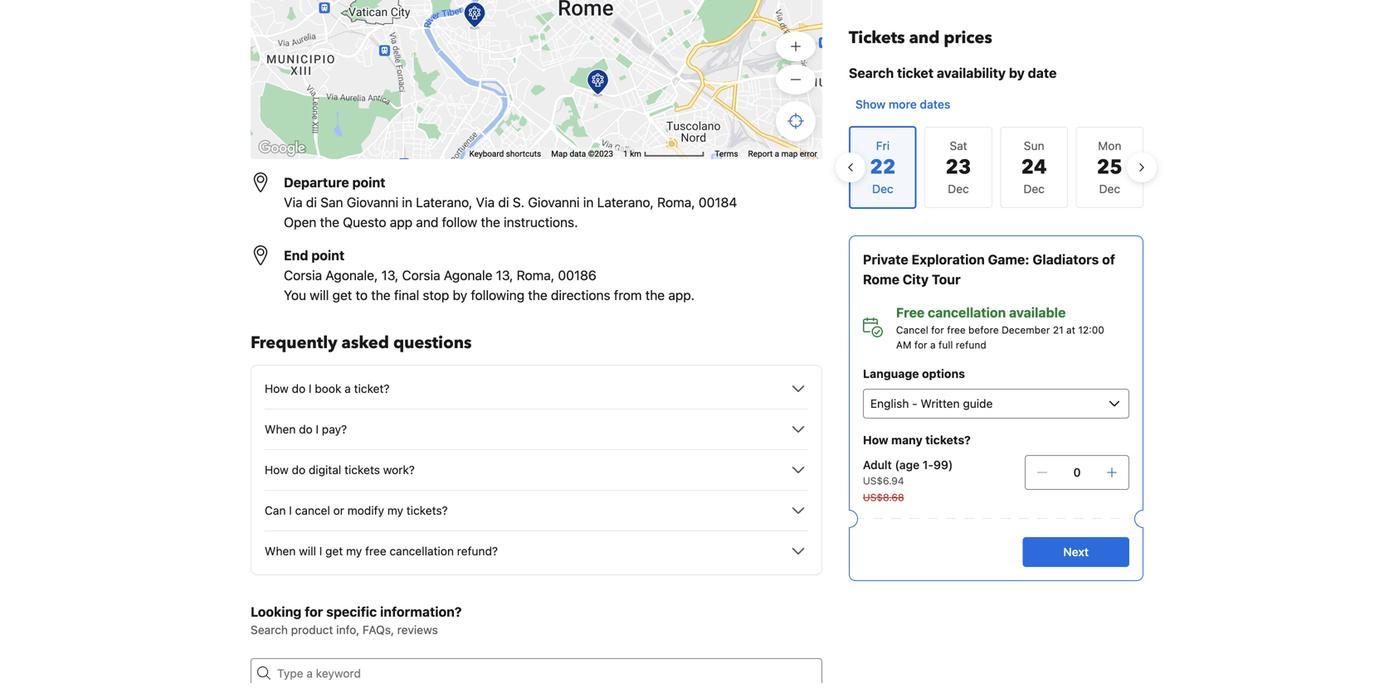Task type: describe. For each thing, give the bounding box(es) containing it.
tickets? inside dropdown button
[[407, 504, 448, 518]]

how do digital tickets work?
[[265, 464, 415, 477]]

prices
[[944, 27, 993, 49]]

free
[[896, 305, 925, 321]]

open
[[284, 215, 317, 230]]

cancellation inside dropdown button
[[390, 545, 454, 559]]

the right to
[[371, 288, 391, 303]]

report
[[748, 149, 773, 159]]

agonale
[[444, 268, 493, 283]]

0 vertical spatial for
[[931, 325, 945, 336]]

adult (age 1-99) us$6.94
[[863, 459, 953, 487]]

terms
[[715, 149, 738, 159]]

cancel
[[295, 504, 330, 518]]

specific
[[326, 605, 377, 620]]

12:00
[[1079, 325, 1105, 336]]

us$6.94
[[863, 476, 905, 487]]

i for pay?
[[316, 423, 319, 437]]

1
[[623, 149, 628, 159]]

book
[[315, 382, 342, 396]]

app.
[[669, 288, 695, 303]]

tour
[[932, 272, 961, 288]]

departure
[[284, 175, 349, 191]]

for inside looking for specific information? search product info, faqs, reviews
[[305, 605, 323, 620]]

digital
[[309, 464, 341, 477]]

1 corsia from the left
[[284, 268, 322, 283]]

directions
[[551, 288, 611, 303]]

more
[[889, 98, 917, 111]]

1 in from the left
[[402, 195, 413, 210]]

how do digital tickets work? button
[[265, 461, 808, 481]]

sat
[[950, 139, 968, 153]]

map data ©2023
[[551, 149, 613, 159]]

1-
[[923, 459, 934, 472]]

private exploration game: gladiators of rome city tour
[[863, 252, 1116, 288]]

dec for 24
[[1024, 182, 1045, 196]]

dec for 23
[[948, 182, 969, 196]]

report a map error
[[748, 149, 818, 159]]

december
[[1002, 325, 1050, 336]]

km
[[630, 149, 642, 159]]

i for get
[[319, 545, 322, 559]]

2 via from the left
[[476, 195, 495, 210]]

cancel
[[896, 325, 929, 336]]

1 horizontal spatial search
[[849, 65, 894, 81]]

pay?
[[322, 423, 347, 437]]

adult
[[863, 459, 892, 472]]

of
[[1102, 252, 1116, 268]]

by inside the end point corsia agonale, 13, corsia agonale 13, roma, 00186 you will get to the final stop by following the directions from the app.
[[453, 288, 467, 303]]

dates
[[920, 98, 951, 111]]

report a map error link
[[748, 149, 818, 159]]

questions
[[393, 332, 472, 355]]

a inside free cancellation available cancel for free before december 21 at 12:00 am for a full refund
[[931, 340, 936, 351]]

s.
[[513, 195, 525, 210]]

1 vertical spatial for
[[915, 340, 928, 351]]

when for when will i get my free cancellation refund?
[[265, 545, 296, 559]]

1 laterano, from the left
[[416, 195, 473, 210]]

looking for specific information? search product info, faqs, reviews
[[251, 605, 462, 638]]

1 di from the left
[[306, 195, 317, 210]]

a inside dropdown button
[[345, 382, 351, 396]]

1 giovanni from the left
[[347, 195, 399, 210]]

follow
[[442, 215, 477, 230]]

how for how do digital tickets work?
[[265, 464, 289, 477]]

the down san
[[320, 215, 339, 230]]

the left app.
[[646, 288, 665, 303]]

23
[[946, 154, 972, 181]]

2 laterano, from the left
[[597, 195, 654, 210]]

date
[[1028, 65, 1057, 81]]

and inside departure point via di san giovanni in laterano, via di s. giovanni in laterano, roma, 00184 open the questo app and follow the instructions.
[[416, 215, 439, 230]]

terms link
[[715, 149, 738, 159]]

do for book
[[292, 382, 306, 396]]

keyboard
[[469, 149, 504, 159]]

game:
[[988, 252, 1030, 268]]

availability
[[937, 65, 1006, 81]]

info,
[[336, 624, 360, 638]]

data
[[570, 149, 586, 159]]

options
[[922, 367, 965, 381]]

show more dates button
[[849, 90, 957, 120]]

dec for 25
[[1099, 182, 1121, 196]]

when do i pay?
[[265, 423, 347, 437]]

looking
[[251, 605, 302, 620]]

san
[[321, 195, 343, 210]]

exploration
[[912, 252, 985, 268]]

refund
[[956, 340, 987, 351]]

frequently
[[251, 332, 337, 355]]

1 13, from the left
[[382, 268, 399, 283]]

free cancellation available cancel for free before december 21 at 12:00 am for a full refund
[[896, 305, 1105, 351]]

map
[[782, 149, 798, 159]]

am
[[896, 340, 912, 351]]

questo
[[343, 215, 386, 230]]

will inside dropdown button
[[299, 545, 316, 559]]

end
[[284, 248, 308, 264]]

full
[[939, 340, 953, 351]]

when for when do i pay?
[[265, 423, 296, 437]]

tickets and prices
[[849, 27, 993, 49]]

my inside dropdown button
[[346, 545, 362, 559]]

frequently asked questions
[[251, 332, 472, 355]]

departure point via di san giovanni in laterano, via di s. giovanni in laterano, roma, 00184 open the questo app and follow the instructions.
[[284, 175, 737, 230]]

my inside dropdown button
[[387, 504, 403, 518]]

google image
[[255, 138, 310, 159]]

0 vertical spatial and
[[909, 27, 940, 49]]

mon 25 dec
[[1097, 139, 1123, 196]]

next
[[1064, 546, 1089, 559]]



Task type: locate. For each thing, give the bounding box(es) containing it.
the right follow
[[481, 215, 500, 230]]

Type a keyword field
[[271, 659, 823, 684]]

how up adult
[[863, 434, 889, 447]]

cancellation
[[928, 305, 1006, 321], [390, 545, 454, 559]]

my down can i cancel or modify my tickets?
[[346, 545, 362, 559]]

1 horizontal spatial a
[[775, 149, 780, 159]]

1 horizontal spatial cancellation
[[928, 305, 1006, 321]]

cancellation inside free cancellation available cancel for free before december 21 at 12:00 am for a full refund
[[928, 305, 1006, 321]]

2 giovanni from the left
[[528, 195, 580, 210]]

0 horizontal spatial for
[[305, 605, 323, 620]]

laterano, down 1
[[597, 195, 654, 210]]

product
[[291, 624, 333, 638]]

point for departure point
[[352, 175, 386, 191]]

0 vertical spatial free
[[947, 325, 966, 336]]

when inside 'when will i get my free cancellation refund?' dropdown button
[[265, 545, 296, 559]]

0
[[1074, 466, 1081, 480]]

when down can
[[265, 545, 296, 559]]

region
[[836, 120, 1157, 216]]

do left digital
[[292, 464, 306, 477]]

1 vertical spatial roma,
[[517, 268, 555, 283]]

region containing 23
[[836, 120, 1157, 216]]

1 horizontal spatial via
[[476, 195, 495, 210]]

1 vertical spatial point
[[312, 248, 345, 264]]

21
[[1053, 325, 1064, 336]]

and up ticket
[[909, 27, 940, 49]]

2 dec from the left
[[1024, 182, 1045, 196]]

0 horizontal spatial and
[[416, 215, 439, 230]]

0 horizontal spatial a
[[345, 382, 351, 396]]

0 horizontal spatial free
[[365, 545, 387, 559]]

get inside dropdown button
[[325, 545, 343, 559]]

via up open
[[284, 195, 303, 210]]

the
[[320, 215, 339, 230], [481, 215, 500, 230], [371, 288, 391, 303], [528, 288, 548, 303], [646, 288, 665, 303]]

1 vertical spatial a
[[931, 340, 936, 351]]

13, up the following
[[496, 268, 513, 283]]

free up full
[[947, 325, 966, 336]]

2 di from the left
[[498, 195, 509, 210]]

do
[[292, 382, 306, 396], [299, 423, 313, 437], [292, 464, 306, 477]]

you
[[284, 288, 306, 303]]

0 horizontal spatial by
[[453, 288, 467, 303]]

1 horizontal spatial corsia
[[402, 268, 440, 283]]

tickets?
[[926, 434, 971, 447], [407, 504, 448, 518]]

at
[[1067, 325, 1076, 336]]

1 horizontal spatial laterano,
[[597, 195, 654, 210]]

by left date
[[1009, 65, 1025, 81]]

many
[[892, 434, 923, 447]]

map region
[[84, 0, 934, 224]]

how do i book a ticket?
[[265, 382, 390, 396]]

1 horizontal spatial dec
[[1024, 182, 1045, 196]]

sat 23 dec
[[946, 139, 972, 196]]

0 horizontal spatial in
[[402, 195, 413, 210]]

2 vertical spatial for
[[305, 605, 323, 620]]

corsia up final on the top left of page
[[402, 268, 440, 283]]

giovanni up questo
[[347, 195, 399, 210]]

0 vertical spatial cancellation
[[928, 305, 1006, 321]]

reviews
[[397, 624, 438, 638]]

for up product
[[305, 605, 323, 620]]

2 in from the left
[[583, 195, 594, 210]]

how do i book a ticket? button
[[265, 379, 808, 399]]

(age
[[895, 459, 920, 472]]

work?
[[383, 464, 415, 477]]

0 vertical spatial tickets?
[[926, 434, 971, 447]]

1 horizontal spatial 13,
[[496, 268, 513, 283]]

0 horizontal spatial roma,
[[517, 268, 555, 283]]

in down map data ©2023
[[583, 195, 594, 210]]

di left san
[[306, 195, 317, 210]]

25
[[1097, 154, 1123, 181]]

dec
[[948, 182, 969, 196], [1024, 182, 1045, 196], [1099, 182, 1121, 196]]

can i cancel or modify my tickets?
[[265, 504, 448, 518]]

ticket?
[[354, 382, 390, 396]]

faqs,
[[363, 624, 394, 638]]

0 horizontal spatial search
[[251, 624, 288, 638]]

search
[[849, 65, 894, 81], [251, 624, 288, 638]]

1 km button
[[618, 148, 710, 160]]

roma, left 00184
[[657, 195, 695, 210]]

can i cancel or modify my tickets? button
[[265, 501, 808, 521]]

13,
[[382, 268, 399, 283], [496, 268, 513, 283]]

for up full
[[931, 325, 945, 336]]

di left s.
[[498, 195, 509, 210]]

di
[[306, 195, 317, 210], [498, 195, 509, 210]]

1 horizontal spatial giovanni
[[528, 195, 580, 210]]

free down modify
[[365, 545, 387, 559]]

24
[[1022, 154, 1047, 181]]

free
[[947, 325, 966, 336], [365, 545, 387, 559]]

gladiators
[[1033, 252, 1099, 268]]

corsia down end
[[284, 268, 322, 283]]

i left pay?
[[316, 423, 319, 437]]

free for cancellation
[[947, 325, 966, 336]]

roma, inside departure point via di san giovanni in laterano, via di s. giovanni in laterano, roma, 00184 open the questo app and follow the instructions.
[[657, 195, 695, 210]]

from
[[614, 288, 642, 303]]

how down "frequently"
[[265, 382, 289, 396]]

2 vertical spatial a
[[345, 382, 351, 396]]

0 vertical spatial when
[[265, 423, 296, 437]]

city
[[903, 272, 929, 288]]

my
[[387, 504, 403, 518], [346, 545, 362, 559]]

1 horizontal spatial point
[[352, 175, 386, 191]]

1 vertical spatial my
[[346, 545, 362, 559]]

via
[[284, 195, 303, 210], [476, 195, 495, 210]]

do for pay?
[[299, 423, 313, 437]]

end point corsia agonale, 13, corsia agonale 13, roma, 00186 you will get to the final stop by following the directions from the app.
[[284, 248, 695, 303]]

2 horizontal spatial dec
[[1099, 182, 1121, 196]]

via up follow
[[476, 195, 495, 210]]

0 horizontal spatial laterano,
[[416, 195, 473, 210]]

a
[[775, 149, 780, 159], [931, 340, 936, 351], [345, 382, 351, 396]]

1 when from the top
[[265, 423, 296, 437]]

roma,
[[657, 195, 695, 210], [517, 268, 555, 283]]

0 vertical spatial my
[[387, 504, 403, 518]]

i for book
[[309, 382, 312, 396]]

shortcuts
[[506, 149, 541, 159]]

2 horizontal spatial for
[[931, 325, 945, 336]]

get inside the end point corsia agonale, 13, corsia agonale 13, roma, 00186 you will get to the final stop by following the directions from the app.
[[333, 288, 352, 303]]

get down or
[[325, 545, 343, 559]]

2 vertical spatial do
[[292, 464, 306, 477]]

0 vertical spatial do
[[292, 382, 306, 396]]

point up questo
[[352, 175, 386, 191]]

when will i get my free cancellation refund? button
[[265, 542, 808, 562]]

0 vertical spatial point
[[352, 175, 386, 191]]

i right can
[[289, 504, 292, 518]]

tickets
[[345, 464, 380, 477]]

0 horizontal spatial 13,
[[382, 268, 399, 283]]

0 horizontal spatial tickets?
[[407, 504, 448, 518]]

do left the book on the bottom
[[292, 382, 306, 396]]

rome
[[863, 272, 900, 288]]

0 vertical spatial search
[[849, 65, 894, 81]]

language options
[[863, 367, 965, 381]]

free inside 'when will i get my free cancellation refund?' dropdown button
[[365, 545, 387, 559]]

i left the book on the bottom
[[309, 382, 312, 396]]

will down "cancel"
[[299, 545, 316, 559]]

1 km
[[623, 149, 644, 159]]

1 horizontal spatial free
[[947, 325, 966, 336]]

©2023
[[588, 149, 613, 159]]

available
[[1009, 305, 1066, 321]]

roma, inside the end point corsia agonale, 13, corsia agonale 13, roma, 00186 you will get to the final stop by following the directions from the app.
[[517, 268, 555, 283]]

2 13, from the left
[[496, 268, 513, 283]]

corsia
[[284, 268, 322, 283], [402, 268, 440, 283]]

1 horizontal spatial in
[[583, 195, 594, 210]]

mon
[[1098, 139, 1122, 153]]

dec inside "sun 24 dec"
[[1024, 182, 1045, 196]]

search inside looking for specific information? search product info, faqs, reviews
[[251, 624, 288, 638]]

1 dec from the left
[[948, 182, 969, 196]]

dec down 25 at the right top of page
[[1099, 182, 1121, 196]]

0 horizontal spatial di
[[306, 195, 317, 210]]

0 horizontal spatial my
[[346, 545, 362, 559]]

my right modify
[[387, 504, 403, 518]]

for right am
[[915, 340, 928, 351]]

or
[[333, 504, 344, 518]]

free for will
[[365, 545, 387, 559]]

cancellation up before
[[928, 305, 1006, 321]]

0 vertical spatial how
[[265, 382, 289, 396]]

1 vertical spatial tickets?
[[407, 504, 448, 518]]

information?
[[380, 605, 462, 620]]

1 vertical spatial search
[[251, 624, 288, 638]]

dec down 24
[[1024, 182, 1045, 196]]

dec inside mon 25 dec
[[1099, 182, 1121, 196]]

1 horizontal spatial and
[[909, 27, 940, 49]]

00186
[[558, 268, 597, 283]]

0 vertical spatial by
[[1009, 65, 1025, 81]]

will right you
[[310, 288, 329, 303]]

get left to
[[333, 288, 352, 303]]

when
[[265, 423, 296, 437], [265, 545, 296, 559]]

0 horizontal spatial cancellation
[[390, 545, 454, 559]]

0 vertical spatial a
[[775, 149, 780, 159]]

when inside when do i pay? dropdown button
[[265, 423, 296, 437]]

0 vertical spatial will
[[310, 288, 329, 303]]

1 horizontal spatial di
[[498, 195, 509, 210]]

in up app
[[402, 195, 413, 210]]

giovanni up instructions.
[[528, 195, 580, 210]]

13, up final on the top left of page
[[382, 268, 399, 283]]

0 vertical spatial get
[[333, 288, 352, 303]]

1 vertical spatial will
[[299, 545, 316, 559]]

tickets? down work?
[[407, 504, 448, 518]]

a right the book on the bottom
[[345, 382, 351, 396]]

laterano, up follow
[[416, 195, 473, 210]]

how for how do i book a ticket?
[[265, 382, 289, 396]]

how many tickets?
[[863, 434, 971, 447]]

1 vertical spatial cancellation
[[390, 545, 454, 559]]

1 vertical spatial by
[[453, 288, 467, 303]]

do left pay?
[[299, 423, 313, 437]]

do for tickets
[[292, 464, 306, 477]]

1 vertical spatial how
[[863, 434, 889, 447]]

by down agonale
[[453, 288, 467, 303]]

i inside dropdown button
[[319, 545, 322, 559]]

1 horizontal spatial tickets?
[[926, 434, 971, 447]]

and right app
[[416, 215, 439, 230]]

0 horizontal spatial giovanni
[[347, 195, 399, 210]]

tickets? up 99)
[[926, 434, 971, 447]]

next button
[[1023, 538, 1130, 568]]

1 horizontal spatial roma,
[[657, 195, 695, 210]]

map
[[551, 149, 568, 159]]

us$8.68
[[863, 492, 904, 504]]

show more dates
[[856, 98, 951, 111]]

search down looking
[[251, 624, 288, 638]]

following
[[471, 288, 525, 303]]

how up can
[[265, 464, 289, 477]]

point inside the end point corsia agonale, 13, corsia agonale 13, roma, 00186 you will get to the final stop by following the directions from the app.
[[312, 248, 345, 264]]

free inside free cancellation available cancel for free before december 21 at 12:00 am for a full refund
[[947, 325, 966, 336]]

i down "cancel"
[[319, 545, 322, 559]]

when left pay?
[[265, 423, 296, 437]]

1 vertical spatial get
[[325, 545, 343, 559]]

keyboard shortcuts button
[[469, 148, 541, 160]]

and
[[909, 27, 940, 49], [416, 215, 439, 230]]

0 vertical spatial roma,
[[657, 195, 695, 210]]

language
[[863, 367, 919, 381]]

1 vertical spatial and
[[416, 215, 439, 230]]

how for how many tickets?
[[863, 434, 889, 447]]

instructions.
[[504, 215, 578, 230]]

point up agonale,
[[312, 248, 345, 264]]

1 horizontal spatial by
[[1009, 65, 1025, 81]]

dec inside sat 23 dec
[[948, 182, 969, 196]]

point for end point
[[312, 248, 345, 264]]

cancellation left refund? at the left bottom of the page
[[390, 545, 454, 559]]

final
[[394, 288, 419, 303]]

can
[[265, 504, 286, 518]]

2 when from the top
[[265, 545, 296, 559]]

the right the following
[[528, 288, 548, 303]]

search up the show
[[849, 65, 894, 81]]

1 via from the left
[[284, 195, 303, 210]]

sun
[[1024, 139, 1045, 153]]

a left full
[[931, 340, 936, 351]]

point
[[352, 175, 386, 191], [312, 248, 345, 264]]

modify
[[348, 504, 384, 518]]

dec down 23
[[948, 182, 969, 196]]

search ticket availability by date
[[849, 65, 1057, 81]]

i
[[309, 382, 312, 396], [316, 423, 319, 437], [289, 504, 292, 518], [319, 545, 322, 559]]

0 horizontal spatial point
[[312, 248, 345, 264]]

by
[[1009, 65, 1025, 81], [453, 288, 467, 303]]

3 dec from the left
[[1099, 182, 1121, 196]]

will inside the end point corsia agonale, 13, corsia agonale 13, roma, 00186 you will get to the final stop by following the directions from the app.
[[310, 288, 329, 303]]

2 vertical spatial how
[[265, 464, 289, 477]]

0 horizontal spatial corsia
[[284, 268, 322, 283]]

1 horizontal spatial my
[[387, 504, 403, 518]]

refund?
[[457, 545, 498, 559]]

0 horizontal spatial dec
[[948, 182, 969, 196]]

1 horizontal spatial for
[[915, 340, 928, 351]]

1 vertical spatial when
[[265, 545, 296, 559]]

to
[[356, 288, 368, 303]]

1 vertical spatial free
[[365, 545, 387, 559]]

when will i get my free cancellation refund?
[[265, 545, 498, 559]]

0 horizontal spatial via
[[284, 195, 303, 210]]

stop
[[423, 288, 449, 303]]

1 vertical spatial do
[[299, 423, 313, 437]]

2 corsia from the left
[[402, 268, 440, 283]]

a left map
[[775, 149, 780, 159]]

before
[[969, 325, 999, 336]]

tickets
[[849, 27, 905, 49]]

2 horizontal spatial a
[[931, 340, 936, 351]]

point inside departure point via di san giovanni in laterano, via di s. giovanni in laterano, roma, 00184 open the questo app and follow the instructions.
[[352, 175, 386, 191]]

keyboard shortcuts
[[469, 149, 541, 159]]

roma, left 00186
[[517, 268, 555, 283]]



Task type: vqa. For each thing, say whether or not it's contained in the screenshot.
Clothes
no



